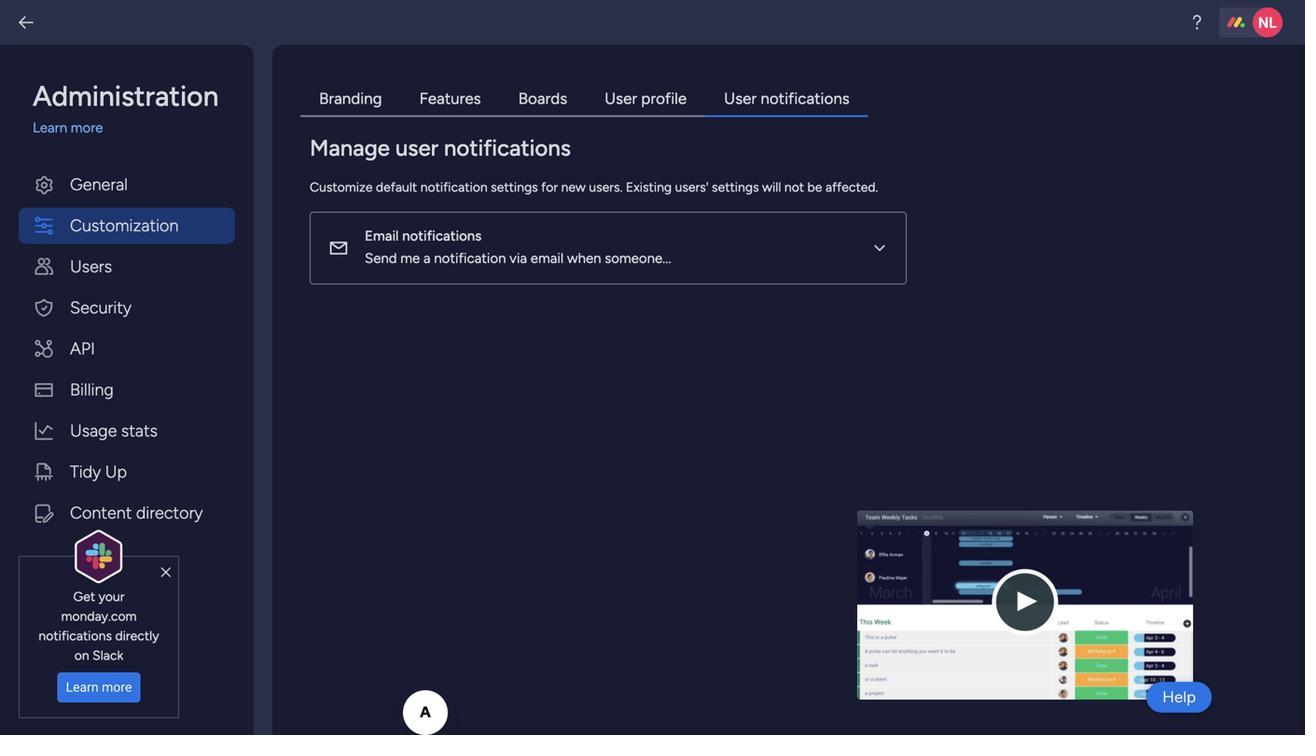 Task type: vqa. For each thing, say whether or not it's contained in the screenshot.
dapulse x slim image to the right
yes



Task type: describe. For each thing, give the bounding box(es) containing it.
usage stats
[[70, 421, 158, 441]]

usage stats button
[[19, 413, 235, 449]]

security
[[70, 298, 132, 318]]

directory
[[136, 503, 203, 523]]

content directory
[[70, 503, 203, 523]]

learn inside 'button'
[[66, 680, 99, 695]]

directly
[[115, 628, 159, 644]]

profile
[[641, 89, 687, 108]]

boards
[[518, 89, 567, 108]]

customization
[[70, 215, 179, 236]]

features
[[419, 89, 481, 108]]

email
[[531, 250, 564, 267]]

get
[[73, 588, 95, 604]]

manage user notifications
[[310, 134, 571, 161]]

via
[[509, 250, 527, 267]]

user notifications link
[[705, 82, 868, 117]]

dapulse x slim image
[[161, 564, 171, 581]]

administration learn more
[[33, 79, 219, 136]]

on
[[74, 647, 89, 663]]

users button
[[19, 249, 235, 285]]

user
[[395, 134, 438, 161]]

users
[[70, 257, 112, 277]]

for
[[541, 179, 558, 195]]

customize default notification settings for new users. existing users' settings will not be affected.
[[310, 179, 878, 195]]

users.
[[589, 179, 623, 195]]

1 settings from the left
[[491, 179, 538, 195]]

dapulse x slim image
[[1165, 524, 1178, 542]]

email
[[365, 228, 399, 244]]

monday.com
[[61, 608, 137, 624]]

0 vertical spatial notification
[[420, 179, 488, 195]]

tidy
[[70, 462, 101, 482]]

tidy up
[[70, 462, 127, 482]]

slack
[[92, 647, 123, 663]]

more inside learn more 'button'
[[102, 680, 132, 695]]

email notifications send me a notification via email when someone...
[[365, 228, 671, 267]]

up
[[105, 462, 127, 482]]

api
[[70, 339, 95, 359]]



Task type: locate. For each thing, give the bounding box(es) containing it.
settings
[[491, 179, 538, 195], [712, 179, 759, 195]]

more
[[71, 119, 103, 136], [102, 680, 132, 695]]

notifications inside "email notifications send me a notification via email when someone..."
[[402, 228, 482, 244]]

get your monday.com notifications directly on slack
[[39, 588, 159, 663]]

content directory button
[[19, 495, 235, 531]]

user inside user notifications link
[[724, 89, 757, 108]]

new
[[561, 179, 586, 195]]

content
[[70, 503, 132, 523]]

help image
[[1187, 13, 1206, 32]]

user profile link
[[586, 82, 705, 117]]

user inside user profile link
[[605, 89, 637, 108]]

settings left for
[[491, 179, 538, 195]]

2 user from the left
[[724, 89, 757, 108]]

send
[[365, 250, 397, 267]]

someone...
[[605, 250, 671, 267]]

features link
[[401, 82, 500, 117]]

user profile
[[605, 89, 687, 108]]

notifications inside get your monday.com notifications directly on slack
[[39, 628, 112, 644]]

1 vertical spatial notification
[[434, 250, 506, 267]]

0 vertical spatial learn
[[33, 119, 67, 136]]

learn
[[33, 119, 67, 136], [66, 680, 99, 695]]

2 settings from the left
[[712, 179, 759, 195]]

0 horizontal spatial settings
[[491, 179, 538, 195]]

notifications up for
[[444, 134, 571, 161]]

more down "slack" on the bottom left
[[102, 680, 132, 695]]

notification
[[420, 179, 488, 195], [434, 250, 506, 267]]

be
[[807, 179, 822, 195]]

notifications
[[761, 89, 850, 108], [444, 134, 571, 161], [402, 228, 482, 244], [39, 628, 112, 644]]

1 vertical spatial more
[[102, 680, 132, 695]]

learn down administration
[[33, 119, 67, 136]]

billing
[[70, 380, 114, 400]]

me
[[400, 250, 420, 267]]

notifications up "a"
[[402, 228, 482, 244]]

more inside administration learn more
[[71, 119, 103, 136]]

back to workspace image
[[17, 13, 35, 32]]

0 vertical spatial more
[[71, 119, 103, 136]]

your
[[98, 588, 124, 604]]

user for user profile
[[605, 89, 637, 108]]

learn more button
[[57, 672, 140, 702]]

learn down on
[[66, 680, 99, 695]]

user
[[605, 89, 637, 108], [724, 89, 757, 108]]

notification inside "email notifications send me a notification via email when someone..."
[[434, 250, 506, 267]]

when
[[567, 250, 601, 267]]

existing
[[626, 179, 672, 195]]

tidy up button
[[19, 454, 235, 490]]

boards link
[[500, 82, 586, 117]]

customization button
[[19, 208, 235, 244]]

notifications up on
[[39, 628, 112, 644]]

customize
[[310, 179, 373, 195]]

stats
[[121, 421, 158, 441]]

a
[[423, 250, 431, 267]]

notification down "manage user notifications"
[[420, 179, 488, 195]]

notifications up be
[[761, 89, 850, 108]]

usage
[[70, 421, 117, 441]]

noah lott image
[[1253, 7, 1283, 37]]

api button
[[19, 331, 235, 367]]

1 horizontal spatial user
[[724, 89, 757, 108]]

learn more link
[[33, 118, 235, 139]]

1 horizontal spatial settings
[[712, 179, 759, 195]]

security button
[[19, 290, 235, 326]]

0 horizontal spatial user
[[605, 89, 637, 108]]

manage
[[310, 134, 390, 161]]

general
[[70, 174, 128, 194]]

user notifications
[[724, 89, 850, 108]]

1 user from the left
[[605, 89, 637, 108]]

administration
[[33, 79, 219, 113]]

branding link
[[300, 82, 401, 117]]

not
[[784, 179, 804, 195]]

learn inside administration learn more
[[33, 119, 67, 136]]

learn more
[[66, 680, 132, 695]]

notification right "a"
[[434, 250, 506, 267]]

users'
[[675, 179, 709, 195]]

user for user notifications
[[724, 89, 757, 108]]

billing button
[[19, 372, 235, 408]]

help button
[[1147, 682, 1212, 713]]

user right the profile on the top
[[724, 89, 757, 108]]

will
[[762, 179, 781, 195]]

default
[[376, 179, 417, 195]]

branding
[[319, 89, 382, 108]]

general button
[[19, 167, 235, 203]]

1 vertical spatial learn
[[66, 680, 99, 695]]

user left the profile on the top
[[605, 89, 637, 108]]

affected.
[[825, 179, 878, 195]]

more down administration
[[71, 119, 103, 136]]

settings left will
[[712, 179, 759, 195]]

help
[[1162, 687, 1196, 707]]



